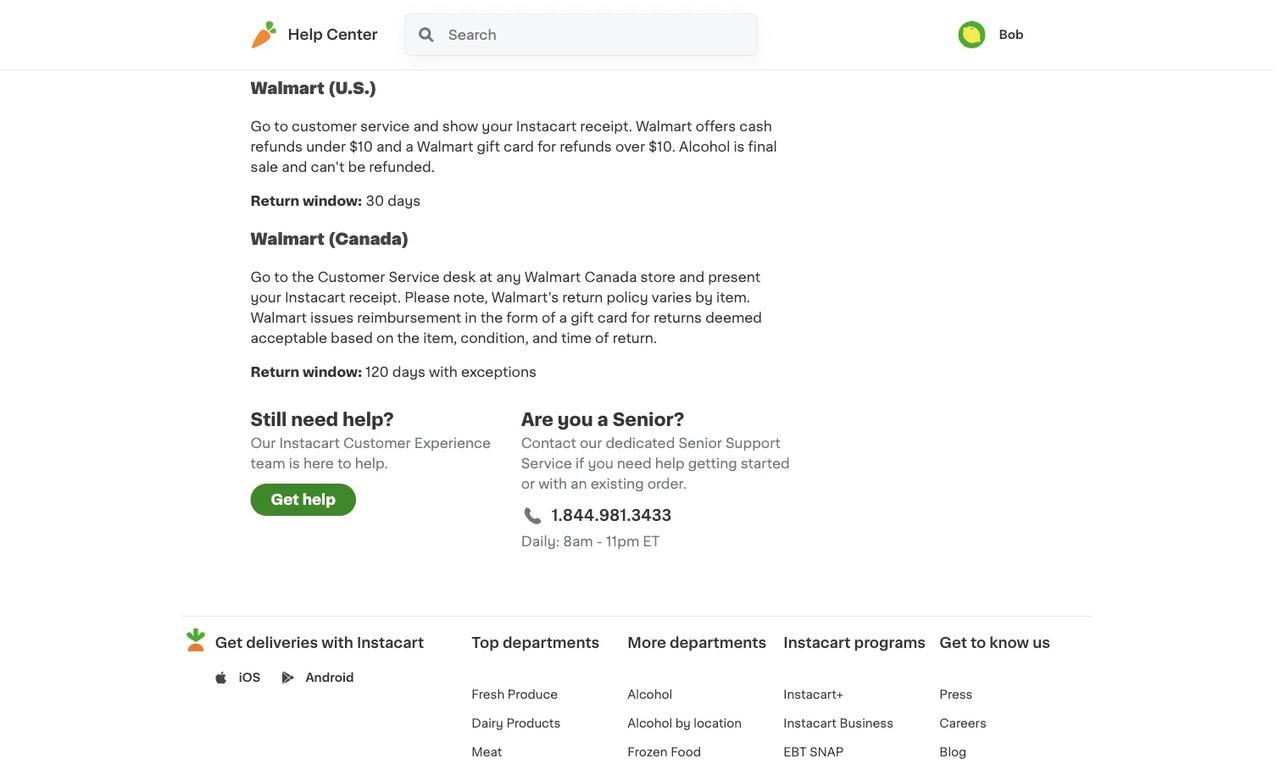 Task type: describe. For each thing, give the bounding box(es) containing it.
refunded.
[[369, 161, 435, 174]]

store inside go to the customer service desk at any walmart canada store and present your instacart receipt. please note, walmart's return policy varies by item. walmart issues reimbursement in the form of a gift card for returns deemed acceptable based on the item, condition, and time of return.
[[640, 270, 676, 284]]

service inside go to the customer service desk at any walmart canada store and present your instacart receipt. please note, walmart's return policy varies by item. walmart issues reimbursement in the form of a gift card for returns deemed acceptable based on the item, condition, and time of return.
[[389, 270, 440, 284]]

your inside go to the customer service desk at any walmart canada store and present your instacart receipt. please note, walmart's return policy varies by item. walmart issues reimbursement in the form of a gift card for returns deemed acceptable based on the item, condition, and time of return.
[[251, 291, 281, 304]]

alcohol for alcohol by location
[[628, 718, 672, 730]]

can't
[[311, 161, 345, 174]]

11pm
[[606, 535, 639, 548]]

top departments
[[472, 636, 600, 651]]

receipt. inside go to customer service and show your instacart receipt. walmart offers cash refunds under $10 and a walmart gift card for refunds over $10. alcohol is final sale and can't be refunded.
[[580, 120, 632, 133]]

window: for 120 days with exceptions
[[303, 365, 362, 379]]

receipt
[[315, 10, 363, 24]]

service inside are you a senior? contact our dedicated senior support service if you need help getting started or with an existing order.
[[521, 457, 572, 470]]

gift inside go to the customer service desk at any walmart canada store and present your instacart receipt. please note, walmart's return policy varies by item. walmart issues reimbursement in the form of a gift card for returns deemed acceptable based on the item, condition, and time of return.
[[571, 311, 594, 325]]

1 refunds from the left
[[251, 140, 303, 154]]

careers link
[[940, 718, 987, 730]]

is inside go to customer service and show your instacart receipt. walmart offers cash refunds under $10 and a walmart gift card for refunds over $10. alcohol is final sale and can't be refunded.
[[734, 140, 745, 154]]

getting
[[688, 457, 737, 470]]

existing
[[591, 477, 644, 491]]

$10.
[[649, 140, 676, 154]]

ebt
[[784, 747, 807, 759]]

order.
[[647, 477, 687, 491]]

more departments
[[628, 636, 767, 651]]

up
[[389, 10, 406, 24]]

the
[[251, 0, 276, 3]]

window: for 30 days
[[303, 194, 362, 208]]

dairy products link
[[472, 718, 561, 730]]

items.
[[440, 10, 481, 24]]

android
[[306, 672, 354, 684]]

support
[[726, 437, 781, 450]]

bob link
[[958, 21, 1024, 48]]

return for return window: 120 days with exceptions
[[251, 365, 299, 379]]

user avatar image
[[958, 21, 985, 48]]

meat
[[472, 747, 502, 759]]

dedicated
[[606, 437, 675, 450]]

in
[[465, 311, 477, 325]]

to inside still need help? our instacart customer experience team is here to help.
[[337, 457, 352, 470]]

help?
[[343, 411, 394, 428]]

0 vertical spatial you
[[558, 411, 593, 428]]

deemed
[[705, 311, 762, 325]]

desk
[[443, 270, 476, 284]]

1 vertical spatial the
[[480, 311, 503, 325]]

condition,
[[461, 331, 529, 345]]

get to know us
[[940, 636, 1050, 651]]

and down service
[[376, 140, 402, 154]]

a inside go to the customer service desk at any walmart canada store and present your instacart receipt. please note, walmart's return policy varies by item. walmart issues reimbursement in the form of a gift card for returns deemed acceptable based on the item, condition, and time of return.
[[559, 311, 567, 325]]

still
[[251, 411, 287, 428]]

1 vertical spatial by
[[675, 718, 691, 730]]

alcohol for alcohol link
[[628, 689, 672, 701]]

canada
[[584, 270, 637, 284]]

products
[[506, 718, 561, 730]]

press
[[940, 689, 973, 701]]

instacart business
[[784, 718, 894, 730]]

departments for top departments
[[503, 636, 600, 651]]

window: for 9 days
[[303, 44, 362, 58]]

return window: 120 days with exceptions
[[251, 365, 537, 379]]

daily:
[[521, 535, 560, 548]]

to inside the retailer offers exchange or store credit within 9 days of purchase with instacart receipt for up to 9 items. seasonal items are excluded.
[[410, 10, 424, 24]]

careers
[[940, 718, 987, 730]]

deliveries
[[246, 636, 318, 651]]

android link
[[306, 670, 354, 687]]

alcohol link
[[628, 689, 672, 701]]

press link
[[940, 689, 973, 701]]

food
[[671, 747, 701, 759]]

go for go to customer service and show your instacart receipt. walmart offers cash refunds under $10 and a walmart gift card for refunds over $10. alcohol is final sale and can't be refunded.
[[251, 120, 271, 133]]

within
[[543, 0, 584, 3]]

with down item,
[[429, 365, 458, 379]]

et
[[643, 535, 660, 548]]

produce
[[508, 689, 558, 701]]

return for return window: 30 days
[[251, 194, 299, 208]]

under
[[306, 140, 346, 154]]

over
[[615, 140, 645, 154]]

walmart up acceptable
[[251, 311, 307, 325]]

(canada)
[[328, 231, 409, 247]]

with inside the retailer offers exchange or store credit within 9 days of purchase with instacart receipt for up to 9 items. seasonal items are excluded.
[[721, 0, 750, 3]]

blog link
[[940, 747, 967, 759]]

acceptable
[[251, 331, 327, 345]]

service
[[360, 120, 410, 133]]

based
[[331, 331, 373, 345]]

get help
[[271, 493, 336, 507]]

time
[[561, 331, 592, 345]]

senior
[[679, 437, 722, 450]]

walmart down the show
[[417, 140, 473, 154]]

with up android link
[[322, 636, 353, 651]]

seasonal
[[485, 10, 547, 24]]

1 vertical spatial of
[[542, 311, 556, 325]]

30
[[366, 194, 384, 208]]

2 vertical spatial of
[[595, 331, 609, 345]]

walmart up $10.
[[636, 120, 692, 133]]

dairy
[[472, 718, 503, 730]]

if
[[576, 457, 584, 470]]

issues
[[310, 311, 354, 325]]

instacart inside go to the customer service desk at any walmart canada store and present your instacart receipt. please note, walmart's return policy varies by item. walmart issues reimbursement in the form of a gift card for returns deemed acceptable based on the item, condition, and time of return.
[[285, 291, 345, 304]]

2 refunds from the left
[[560, 140, 612, 154]]

to for go to customer service and show your instacart receipt. walmart offers cash refunds under $10 and a walmart gift card for refunds over $10. alcohol is final sale and can't be refunded.
[[274, 120, 288, 133]]

0 horizontal spatial the
[[292, 270, 314, 284]]

alcohol by location
[[628, 718, 742, 730]]

and down form
[[532, 331, 558, 345]]

ebt snap
[[784, 747, 844, 759]]

card inside go to customer service and show your instacart receipt. walmart offers cash refunds under $10 and a walmart gift card for refunds over $10. alcohol is final sale and can't be refunded.
[[504, 140, 534, 154]]

sale
[[251, 161, 278, 174]]

and left the show
[[413, 120, 439, 133]]

customer inside go to the customer service desk at any walmart canada store and present your instacart receipt. please note, walmart's return policy varies by item. walmart issues reimbursement in the form of a gift card for returns deemed acceptable based on the item, condition, and time of return.
[[318, 270, 385, 284]]

programs
[[854, 636, 926, 651]]

Search search field
[[447, 14, 757, 55]]

1.844.981.3433 link
[[552, 505, 672, 528]]

walmart's
[[491, 291, 559, 304]]

to for get to know us
[[971, 636, 986, 651]]

are
[[592, 10, 613, 24]]

return
[[562, 291, 603, 304]]

walmart up customer
[[251, 81, 325, 96]]

-
[[597, 535, 603, 548]]

bob
[[999, 29, 1024, 41]]

walmart down return window: 30 days
[[251, 231, 325, 247]]

location
[[694, 718, 742, 730]]

fresh produce
[[472, 689, 558, 701]]

with inside are you a senior? contact our dedicated senior support service if you need help getting started or with an existing order.
[[538, 477, 567, 491]]

help inside are you a senior? contact our dedicated senior support service if you need help getting started or with an existing order.
[[655, 457, 685, 470]]

exceptions
[[461, 365, 537, 379]]

store inside the retailer offers exchange or store credit within 9 days of purchase with instacart receipt for up to 9 items. seasonal items are excluded.
[[461, 0, 496, 3]]

still need help? our instacart customer experience team is here to help.
[[251, 411, 491, 470]]

more
[[628, 636, 666, 651]]

on
[[376, 331, 394, 345]]

1.844.981.3433
[[552, 509, 672, 523]]

get for get to know us
[[940, 636, 967, 651]]

your inside go to customer service and show your instacart receipt. walmart offers cash refunds under $10 and a walmart gift card for refunds over $10. alcohol is final sale and can't be refunded.
[[482, 120, 513, 133]]

to for go to the customer service desk at any walmart canada store and present your instacart receipt. please note, walmart's return policy varies by item. walmart issues reimbursement in the form of a gift card for returns deemed acceptable based on the item, condition, and time of return.
[[274, 270, 288, 284]]



Task type: locate. For each thing, give the bounding box(es) containing it.
a up refunded.
[[405, 140, 414, 154]]

return down the sale
[[251, 194, 299, 208]]

1 vertical spatial card
[[597, 311, 628, 325]]

2 vertical spatial the
[[397, 331, 420, 345]]

alcohol inside go to customer service and show your instacart receipt. walmart offers cash refunds under $10 and a walmart gift card for refunds over $10. alcohol is final sale and can't be refunded.
[[679, 140, 730, 154]]

9 up are
[[588, 0, 597, 3]]

or down contact
[[521, 477, 535, 491]]

0 vertical spatial a
[[405, 140, 414, 154]]

for left "over"
[[537, 140, 556, 154]]

get up 'press' link
[[940, 636, 967, 651]]

get for get deliveries with instacart
[[215, 636, 243, 651]]

instacart shopper app logo image
[[182, 626, 210, 654]]

window: down help center
[[303, 44, 362, 58]]

0 horizontal spatial receipt.
[[349, 291, 401, 304]]

1 horizontal spatial offers
[[696, 120, 736, 133]]

at
[[479, 270, 493, 284]]

2 go from the top
[[251, 270, 271, 284]]

2 horizontal spatial a
[[597, 411, 609, 428]]

2 vertical spatial window:
[[303, 365, 362, 379]]

of inside the retailer offers exchange or store credit within 9 days of purchase with instacart receipt for up to 9 items. seasonal items are excluded.
[[637, 0, 651, 3]]

0 vertical spatial the
[[292, 270, 314, 284]]

get deliveries with instacart
[[215, 636, 424, 651]]

and right the sale
[[282, 161, 307, 174]]

android play store logo image
[[282, 672, 295, 684]]

customer down (canada)
[[318, 270, 385, 284]]

1 horizontal spatial for
[[537, 140, 556, 154]]

1 vertical spatial or
[[521, 477, 535, 491]]

store up the varies
[[640, 270, 676, 284]]

0 horizontal spatial gift
[[477, 140, 500, 154]]

a up "our"
[[597, 411, 609, 428]]

help.
[[355, 457, 388, 470]]

days right "30"
[[388, 194, 421, 208]]

note,
[[453, 291, 488, 304]]

instacart inside still need help? our instacart customer experience team is here to help.
[[279, 437, 340, 450]]

2 window: from the top
[[303, 194, 362, 208]]

the down reimbursement on the top left of the page
[[397, 331, 420, 345]]

with left an
[[538, 477, 567, 491]]

1 vertical spatial 9
[[427, 10, 436, 24]]

0 vertical spatial offers
[[330, 0, 371, 3]]

0 horizontal spatial is
[[289, 457, 300, 470]]

instacart inside go to customer service and show your instacart receipt. walmart offers cash refunds under $10 and a walmart gift card for refunds over $10. alcohol is final sale and can't be refunded.
[[516, 120, 577, 133]]

please
[[405, 291, 450, 304]]

0 vertical spatial alcohol
[[679, 140, 730, 154]]

0 horizontal spatial get
[[215, 636, 243, 651]]

instacart+
[[784, 689, 843, 701]]

1 horizontal spatial a
[[559, 311, 567, 325]]

departments for more departments
[[670, 636, 767, 651]]

help center
[[288, 28, 378, 42]]

0 vertical spatial or
[[444, 0, 458, 3]]

is inside still need help? our instacart customer experience team is here to help.
[[289, 457, 300, 470]]

0 horizontal spatial offers
[[330, 0, 371, 3]]

the up 'condition,'
[[480, 311, 503, 325]]

the down walmart (canada) on the top left of page
[[292, 270, 314, 284]]

service
[[389, 270, 440, 284], [521, 457, 572, 470]]

you
[[558, 411, 593, 428], [588, 457, 614, 470]]

your right the show
[[482, 120, 513, 133]]

started
[[741, 457, 790, 470]]

get for get help
[[271, 493, 299, 507]]

9
[[588, 0, 597, 3], [427, 10, 436, 24], [365, 44, 375, 58]]

window: down based
[[303, 365, 362, 379]]

is left here
[[289, 457, 300, 470]]

item,
[[423, 331, 457, 345]]

purchase
[[654, 0, 718, 3]]

the
[[292, 270, 314, 284], [480, 311, 503, 325], [397, 331, 420, 345]]

1 horizontal spatial of
[[595, 331, 609, 345]]

$10
[[349, 140, 373, 154]]

you up "our"
[[558, 411, 593, 428]]

2 vertical spatial 9
[[365, 44, 375, 58]]

0 horizontal spatial store
[[461, 0, 496, 3]]

1 vertical spatial return
[[251, 194, 299, 208]]

ios link
[[239, 670, 261, 687]]

help center link
[[251, 21, 378, 48]]

2 horizontal spatial 9
[[588, 0, 597, 3]]

1 vertical spatial need
[[617, 457, 652, 470]]

1 horizontal spatial help
[[655, 457, 685, 470]]

get right instacart shopper app logo
[[215, 636, 243, 651]]

1 horizontal spatial get
[[271, 493, 299, 507]]

1 vertical spatial your
[[251, 291, 281, 304]]

offers
[[330, 0, 371, 3], [696, 120, 736, 133]]

refunds
[[251, 140, 303, 154], [560, 140, 612, 154]]

frozen
[[628, 747, 668, 759]]

of right form
[[542, 311, 556, 325]]

0 horizontal spatial your
[[251, 291, 281, 304]]

0 horizontal spatial by
[[675, 718, 691, 730]]

0 vertical spatial go
[[251, 120, 271, 133]]

1 horizontal spatial your
[[482, 120, 513, 133]]

0 vertical spatial gift
[[477, 140, 500, 154]]

customer inside still need help? our instacart customer experience team is here to help.
[[343, 437, 411, 450]]

alcohol right $10.
[[679, 140, 730, 154]]

return down acceptable
[[251, 365, 299, 379]]

0 vertical spatial customer
[[318, 270, 385, 284]]

and
[[413, 120, 439, 133], [376, 140, 402, 154], [282, 161, 307, 174], [679, 270, 705, 284], [532, 331, 558, 345]]

days inside the retailer offers exchange or store credit within 9 days of purchase with instacart receipt for up to 9 items. seasonal items are excluded.
[[600, 0, 633, 3]]

1 horizontal spatial refunds
[[560, 140, 612, 154]]

0 horizontal spatial 9
[[365, 44, 375, 58]]

1 vertical spatial receipt.
[[349, 291, 401, 304]]

2 vertical spatial for
[[631, 311, 650, 325]]

walmart (canada)
[[251, 231, 413, 247]]

9 left items. at left top
[[427, 10, 436, 24]]

departments right more
[[670, 636, 767, 651]]

0 vertical spatial store
[[461, 0, 496, 3]]

by
[[695, 291, 713, 304], [675, 718, 691, 730]]

3 window: from the top
[[303, 365, 362, 379]]

need inside are you a senior? contact our dedicated senior support service if you need help getting started or with an existing order.
[[617, 457, 652, 470]]

2 horizontal spatial the
[[480, 311, 503, 325]]

team
[[251, 457, 285, 470]]

instacart business link
[[784, 718, 894, 730]]

0 horizontal spatial service
[[389, 270, 440, 284]]

3 return from the top
[[251, 365, 299, 379]]

0 horizontal spatial or
[[444, 0, 458, 3]]

gift down return
[[571, 311, 594, 325]]

0 vertical spatial of
[[637, 0, 651, 3]]

a
[[405, 140, 414, 154], [559, 311, 567, 325], [597, 411, 609, 428]]

daily: 8am - 11pm et
[[521, 535, 660, 548]]

1 horizontal spatial receipt.
[[580, 120, 632, 133]]

walmart up walmart's
[[525, 270, 581, 284]]

8am
[[563, 535, 593, 548]]

refunds left "over"
[[560, 140, 612, 154]]

0 horizontal spatial need
[[291, 411, 338, 428]]

service down contact
[[521, 457, 572, 470]]

1 horizontal spatial store
[[640, 270, 676, 284]]

get inside button
[[271, 493, 299, 507]]

instacart inside the retailer offers exchange or store credit within 9 days of purchase with instacart receipt for up to 9 items. seasonal items are excluded.
[[251, 10, 311, 24]]

instacart
[[251, 10, 311, 24], [516, 120, 577, 133], [285, 291, 345, 304], [279, 437, 340, 450], [357, 636, 424, 651], [784, 636, 851, 651], [784, 718, 837, 730]]

for inside the retailer offers exchange or store credit within 9 days of purchase with instacart receipt for up to 9 items. seasonal items are excluded.
[[366, 10, 385, 24]]

returns
[[654, 311, 702, 325]]

1 departments from the left
[[503, 636, 600, 651]]

receipt.
[[580, 120, 632, 133], [349, 291, 401, 304]]

gift
[[477, 140, 500, 154], [571, 311, 594, 325]]

ios app store logo image
[[215, 672, 228, 684]]

to down exchange
[[410, 10, 424, 24]]

top
[[472, 636, 499, 651]]

alcohol down alcohol link
[[628, 718, 672, 730]]

1 horizontal spatial by
[[695, 291, 713, 304]]

us
[[1033, 636, 1050, 651]]

0 horizontal spatial refunds
[[251, 140, 303, 154]]

help inside get help button
[[302, 493, 336, 507]]

get help button
[[251, 484, 356, 516]]

2 vertical spatial alcohol
[[628, 718, 672, 730]]

2 horizontal spatial for
[[631, 311, 650, 325]]

refunds up the sale
[[251, 140, 303, 154]]

credit
[[500, 0, 540, 3]]

business
[[840, 718, 894, 730]]

for inside go to the customer service desk at any walmart canada store and present your instacart receipt. please note, walmart's return policy varies by item. walmart issues reimbursement in the form of a gift card for returns deemed acceptable based on the item, condition, and time of return.
[[631, 311, 650, 325]]

fresh produce link
[[472, 689, 558, 701]]

0 vertical spatial 9
[[588, 0, 597, 3]]

2 horizontal spatial of
[[637, 0, 651, 3]]

120
[[365, 365, 389, 379]]

days up are
[[600, 0, 633, 3]]

need inside still need help? our instacart customer experience team is here to help.
[[291, 411, 338, 428]]

to right here
[[337, 457, 352, 470]]

return.
[[613, 331, 657, 345]]

need up here
[[291, 411, 338, 428]]

1 vertical spatial window:
[[303, 194, 362, 208]]

0 vertical spatial return
[[251, 44, 299, 58]]

window: down can't at the top of the page
[[303, 194, 362, 208]]

days down up
[[378, 44, 411, 58]]

receipt. up reimbursement on the top left of the page
[[349, 291, 401, 304]]

0 horizontal spatial for
[[366, 10, 385, 24]]

blog
[[940, 747, 967, 759]]

by up food at the right bottom
[[675, 718, 691, 730]]

by inside go to the customer service desk at any walmart canada store and present your instacart receipt. please note, walmart's return policy varies by item. walmart issues reimbursement in the form of a gift card for returns deemed acceptable based on the item, condition, and time of return.
[[695, 291, 713, 304]]

0 vertical spatial card
[[504, 140, 534, 154]]

store up items. at left top
[[461, 0, 496, 3]]

help up order.
[[655, 457, 685, 470]]

instacart image
[[251, 21, 278, 48]]

for inside go to customer service and show your instacart receipt. walmart offers cash refunds under $10 and a walmart gift card for refunds over $10. alcohol is final sale and can't be refunded.
[[537, 140, 556, 154]]

window:
[[303, 44, 362, 58], [303, 194, 362, 208], [303, 365, 362, 379]]

0 vertical spatial window:
[[303, 44, 362, 58]]

1 vertical spatial store
[[640, 270, 676, 284]]

to
[[410, 10, 424, 24], [274, 120, 288, 133], [274, 270, 288, 284], [337, 457, 352, 470], [971, 636, 986, 651]]

0 vertical spatial service
[[389, 270, 440, 284]]

help down here
[[302, 493, 336, 507]]

0 horizontal spatial card
[[504, 140, 534, 154]]

with
[[721, 0, 750, 3], [429, 365, 458, 379], [538, 477, 567, 491], [322, 636, 353, 651]]

1 vertical spatial alcohol
[[628, 689, 672, 701]]

our
[[251, 437, 276, 450]]

1 horizontal spatial is
[[734, 140, 745, 154]]

1 horizontal spatial departments
[[670, 636, 767, 651]]

contact
[[521, 437, 576, 450]]

0 horizontal spatial departments
[[503, 636, 600, 651]]

is left final
[[734, 140, 745, 154]]

1 vertical spatial is
[[289, 457, 300, 470]]

be
[[348, 161, 366, 174]]

go up the sale
[[251, 120, 271, 133]]

1 vertical spatial help
[[302, 493, 336, 507]]

days right the 120
[[392, 365, 426, 379]]

an
[[571, 477, 587, 491]]

need down dedicated at the bottom of page
[[617, 457, 652, 470]]

for up return.
[[631, 311, 650, 325]]

a up time
[[559, 311, 567, 325]]

days
[[600, 0, 633, 3], [378, 44, 411, 58], [388, 194, 421, 208], [392, 365, 426, 379]]

offers up receipt
[[330, 0, 371, 3]]

of right time
[[595, 331, 609, 345]]

1 horizontal spatial gift
[[571, 311, 594, 325]]

1 window: from the top
[[303, 44, 362, 58]]

2 departments from the left
[[670, 636, 767, 651]]

2 horizontal spatial get
[[940, 636, 967, 651]]

offers inside go to customer service and show your instacart receipt. walmart offers cash refunds under $10 and a walmart gift card for refunds over $10. alcohol is final sale and can't be refunded.
[[696, 120, 736, 133]]

2 return from the top
[[251, 194, 299, 208]]

return for return window: 9 days
[[251, 44, 299, 58]]

by left item.
[[695, 291, 713, 304]]

customer up help.
[[343, 437, 411, 450]]

here
[[303, 457, 334, 470]]

and up the varies
[[679, 270, 705, 284]]

to left customer
[[274, 120, 288, 133]]

1 horizontal spatial or
[[521, 477, 535, 491]]

0 vertical spatial is
[[734, 140, 745, 154]]

0 vertical spatial receipt.
[[580, 120, 632, 133]]

varies
[[652, 291, 692, 304]]

card
[[504, 140, 534, 154], [597, 311, 628, 325]]

get down team
[[271, 493, 299, 507]]

get
[[271, 493, 299, 507], [215, 636, 243, 651], [940, 636, 967, 651]]

a inside are you a senior? contact our dedicated senior support service if you need help getting started or with an existing order.
[[597, 411, 609, 428]]

go
[[251, 120, 271, 133], [251, 270, 271, 284]]

1 vertical spatial you
[[588, 457, 614, 470]]

service up please
[[389, 270, 440, 284]]

a inside go to customer service and show your instacart receipt. walmart offers cash refunds under $10 and a walmart gift card for refunds over $10. alcohol is final sale and can't be refunded.
[[405, 140, 414, 154]]

meat link
[[472, 747, 502, 759]]

receipt. up "over"
[[580, 120, 632, 133]]

1 return from the top
[[251, 44, 299, 58]]

with right purchase
[[721, 0, 750, 3]]

alcohol up alcohol by location link
[[628, 689, 672, 701]]

0 vertical spatial your
[[482, 120, 513, 133]]

for left up
[[366, 10, 385, 24]]

departments
[[503, 636, 600, 651], [670, 636, 767, 651]]

departments up the produce
[[503, 636, 600, 651]]

or up items. at left top
[[444, 0, 458, 3]]

to left know
[[971, 636, 986, 651]]

0 horizontal spatial help
[[302, 493, 336, 507]]

9 down "center"
[[365, 44, 375, 58]]

or inside are you a senior? contact our dedicated senior support service if you need help getting started or with an existing order.
[[521, 477, 535, 491]]

1 horizontal spatial need
[[617, 457, 652, 470]]

0 vertical spatial need
[[291, 411, 338, 428]]

days for 30 days
[[388, 194, 421, 208]]

1 horizontal spatial service
[[521, 457, 572, 470]]

2 vertical spatial a
[[597, 411, 609, 428]]

of up excluded.
[[637, 0, 651, 3]]

your
[[482, 120, 513, 133], [251, 291, 281, 304]]

to inside go to the customer service desk at any walmart canada store and present your instacart receipt. please note, walmart's return policy varies by item. walmart issues reimbursement in the form of a gift card for returns deemed acceptable based on the item, condition, and time of return.
[[274, 270, 288, 284]]

store
[[461, 0, 496, 3], [640, 270, 676, 284]]

1 vertical spatial for
[[537, 140, 556, 154]]

to inside go to customer service and show your instacart receipt. walmart offers cash refunds under $10 and a walmart gift card for refunds over $10. alcohol is final sale and can't be refunded.
[[274, 120, 288, 133]]

frozen food
[[628, 747, 701, 759]]

1 vertical spatial a
[[559, 311, 567, 325]]

or inside the retailer offers exchange or store credit within 9 days of purchase with instacart receipt for up to 9 items. seasonal items are excluded.
[[444, 0, 458, 3]]

1 go from the top
[[251, 120, 271, 133]]

ebt snap link
[[784, 747, 844, 759]]

alcohol by location link
[[628, 718, 742, 730]]

gift down the show
[[477, 140, 500, 154]]

go for go to the customer service desk at any walmart canada store and present your instacart receipt. please note, walmart's return policy varies by item. walmart issues reimbursement in the form of a gift card for returns deemed acceptable based on the item, condition, and time of return.
[[251, 270, 271, 284]]

days for 9 days
[[378, 44, 411, 58]]

ios
[[239, 672, 261, 684]]

experience
[[414, 437, 491, 450]]

days for 120 days with exceptions
[[392, 365, 426, 379]]

1 horizontal spatial the
[[397, 331, 420, 345]]

1 vertical spatial go
[[251, 270, 271, 284]]

go inside go to the customer service desk at any walmart canada store and present your instacart receipt. please note, walmart's return policy varies by item. walmart issues reimbursement in the form of a gift card for returns deemed acceptable based on the item, condition, and time of return.
[[251, 270, 271, 284]]

return window: 9 days
[[251, 44, 411, 58]]

to up acceptable
[[274, 270, 288, 284]]

0 horizontal spatial a
[[405, 140, 414, 154]]

show
[[442, 120, 478, 133]]

go up acceptable
[[251, 270, 271, 284]]

are you a senior? contact our dedicated senior support service if you need help getting started or with an existing order.
[[521, 411, 790, 491]]

go inside go to customer service and show your instacart receipt. walmart offers cash refunds under $10 and a walmart gift card for refunds over $10. alcohol is final sale and can't be refunded.
[[251, 120, 271, 133]]

frozen food link
[[628, 747, 701, 759]]

your up acceptable
[[251, 291, 281, 304]]

go to customer service and show your instacart receipt. walmart offers cash refunds under $10 and a walmart gift card for refunds over $10. alcohol is final sale and can't be refunded.
[[251, 120, 777, 174]]

know
[[990, 636, 1029, 651]]

0 vertical spatial help
[[655, 457, 685, 470]]

1 vertical spatial service
[[521, 457, 572, 470]]

1 vertical spatial customer
[[343, 437, 411, 450]]

1 vertical spatial offers
[[696, 120, 736, 133]]

return down help
[[251, 44, 299, 58]]

offers inside the retailer offers exchange or store credit within 9 days of purchase with instacart receipt for up to 9 items. seasonal items are excluded.
[[330, 0, 371, 3]]

reimbursement
[[357, 311, 461, 325]]

receipt. inside go to the customer service desk at any walmart canada store and present your instacart receipt. please note, walmart's return policy varies by item. walmart issues reimbursement in the form of a gift card for returns deemed acceptable based on the item, condition, and time of return.
[[349, 291, 401, 304]]

(u.s.)
[[328, 81, 377, 96]]

0 horizontal spatial of
[[542, 311, 556, 325]]

2 vertical spatial return
[[251, 365, 299, 379]]

card inside go to the customer service desk at any walmart canada store and present your instacart receipt. please note, walmart's return policy varies by item. walmart issues reimbursement in the form of a gift card for returns deemed acceptable based on the item, condition, and time of return.
[[597, 311, 628, 325]]

0 vertical spatial for
[[366, 10, 385, 24]]

form
[[506, 311, 538, 325]]

gift inside go to customer service and show your instacart receipt. walmart offers cash refunds under $10 and a walmart gift card for refunds over $10. alcohol is final sale and can't be refunded.
[[477, 140, 500, 154]]

1 horizontal spatial 9
[[427, 10, 436, 24]]

cash
[[739, 120, 772, 133]]

1 horizontal spatial card
[[597, 311, 628, 325]]

1 vertical spatial gift
[[571, 311, 594, 325]]

you right if
[[588, 457, 614, 470]]

offers left cash
[[696, 120, 736, 133]]

0 vertical spatial by
[[695, 291, 713, 304]]



Task type: vqa. For each thing, say whether or not it's contained in the screenshot.
Bob LINK
yes



